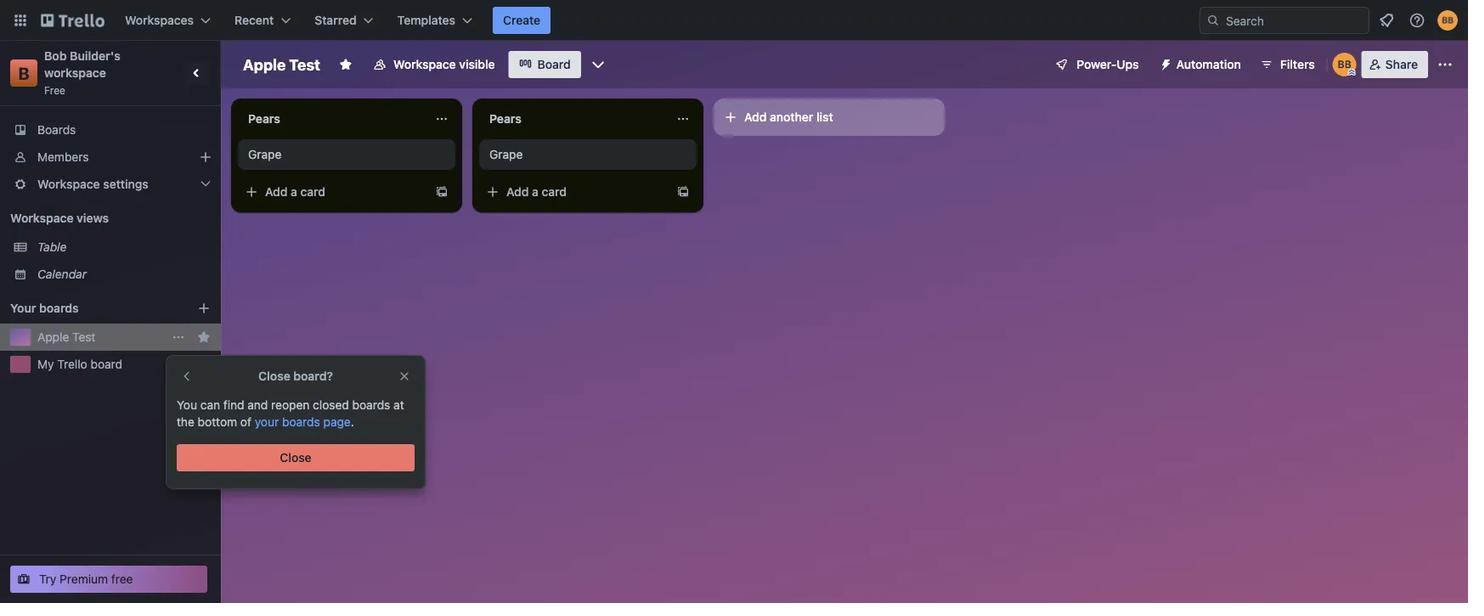 Task type: vqa. For each thing, say whether or not it's contained in the screenshot.
left GREG ROBINSON (GREGROBINSON96) icon
no



Task type: locate. For each thing, give the bounding box(es) containing it.
0 horizontal spatial bob builder (bobbuilder40) image
[[1333, 53, 1357, 77]]

1 horizontal spatial boards
[[282, 415, 320, 429]]

my trello board link
[[37, 356, 211, 373]]

views
[[77, 211, 109, 225]]

workspace down templates
[[394, 57, 456, 71]]

1 create from template… image from the left
[[435, 185, 449, 199]]

apple test
[[243, 55, 320, 74], [37, 330, 96, 344]]

0 horizontal spatial add a card button
[[238, 179, 428, 206]]

bob builder (bobbuilder40) image
[[1438, 10, 1459, 31], [1333, 53, 1357, 77]]

boards down the "calendar"
[[39, 301, 79, 315]]

1 horizontal spatial pears text field
[[479, 105, 666, 133]]

2 pears from the left
[[490, 112, 522, 126]]

workspace inside 'button'
[[394, 57, 456, 71]]

b link
[[10, 60, 37, 87]]

workspace inside dropdown button
[[37, 177, 100, 191]]

1 vertical spatial bob builder (bobbuilder40) image
[[1333, 53, 1357, 77]]

share button
[[1362, 51, 1429, 78]]

add board image
[[197, 302, 211, 315]]

add a card for second grape link from the right
[[265, 185, 326, 199]]

visible
[[459, 57, 495, 71]]

reopen
[[271, 398, 310, 412]]

0 horizontal spatial add a card
[[265, 185, 326, 199]]

0 vertical spatial bob builder (bobbuilder40) image
[[1438, 10, 1459, 31]]

free
[[111, 573, 133, 587]]

back to home image
[[41, 7, 105, 34]]

0 vertical spatial test
[[289, 55, 320, 74]]

create from template… image
[[435, 185, 449, 199], [677, 185, 690, 199]]

board
[[91, 357, 123, 371]]

your boards
[[10, 301, 79, 315]]

0 horizontal spatial test
[[72, 330, 96, 344]]

Search field
[[1221, 8, 1369, 33]]

your boards with 2 items element
[[10, 298, 172, 319]]

2 add a card from the left
[[507, 185, 567, 199]]

0 vertical spatial close
[[259, 369, 291, 383]]

apple up my
[[37, 330, 69, 344]]

1 horizontal spatial apple
[[243, 55, 286, 74]]

1 horizontal spatial add
[[507, 185, 529, 199]]

2 vertical spatial boards
[[282, 415, 320, 429]]

calendar
[[37, 267, 87, 281]]

card for 2nd grape link
[[542, 185, 567, 199]]

primary element
[[0, 0, 1469, 41]]

find
[[223, 398, 244, 412]]

boards
[[37, 123, 76, 137]]

boards down reopen
[[282, 415, 320, 429]]

1 card from the left
[[301, 185, 326, 199]]

close down your boards page link
[[280, 451, 312, 465]]

apple down recent dropdown button
[[243, 55, 286, 74]]

workspace visible button
[[363, 51, 505, 78]]

workspace visible
[[394, 57, 495, 71]]

try premium free
[[39, 573, 133, 587]]

add a card button for 2nd grape link
[[479, 179, 670, 206]]

power-ups button
[[1043, 51, 1150, 78]]

members
[[37, 150, 89, 164]]

1 horizontal spatial add a card button
[[479, 179, 670, 206]]

recent
[[235, 13, 274, 27]]

add
[[745, 110, 767, 124], [265, 185, 288, 199], [507, 185, 529, 199]]

add a card
[[265, 185, 326, 199], [507, 185, 567, 199]]

pears for pears text box for 2nd grape link
[[490, 112, 522, 126]]

workspace settings
[[37, 177, 149, 191]]

your boards page link
[[255, 415, 351, 429]]

recent button
[[224, 7, 301, 34]]

test inside board name text field
[[289, 55, 320, 74]]

the
[[177, 415, 195, 429]]

pears text field down the board
[[479, 105, 666, 133]]

2 a from the left
[[532, 185, 539, 199]]

1 horizontal spatial bob builder (bobbuilder40) image
[[1438, 10, 1459, 31]]

ups
[[1117, 57, 1140, 71]]

power-ups
[[1077, 57, 1140, 71]]

workspace
[[394, 57, 456, 71], [37, 177, 100, 191], [10, 211, 74, 225]]

1 pears from the left
[[248, 112, 280, 126]]

card for second grape link from the right
[[301, 185, 326, 199]]

1 vertical spatial workspace
[[37, 177, 100, 191]]

0 horizontal spatial a
[[291, 185, 297, 199]]

0 horizontal spatial card
[[301, 185, 326, 199]]

boards inside you can find and reopen closed boards at the bottom of
[[352, 398, 390, 412]]

workspace settings button
[[0, 171, 221, 198]]

members link
[[0, 144, 221, 171]]

Pears text field
[[238, 105, 425, 133], [479, 105, 666, 133]]

apple test link
[[37, 329, 163, 346]]

apple
[[243, 55, 286, 74], [37, 330, 69, 344]]

grape for 2nd grape link
[[490, 147, 523, 162]]

add a card button
[[238, 179, 428, 206], [479, 179, 670, 206]]

0 vertical spatial apple
[[243, 55, 286, 74]]

2 vertical spatial workspace
[[10, 211, 74, 225]]

1 pears text field from the left
[[238, 105, 425, 133]]

1 horizontal spatial a
[[532, 185, 539, 199]]

1 grape from the left
[[248, 147, 282, 162]]

and
[[248, 398, 268, 412]]

boards link
[[0, 116, 221, 144]]

.
[[351, 415, 354, 429]]

workspace navigation collapse icon image
[[185, 61, 209, 85]]

0 vertical spatial boards
[[39, 301, 79, 315]]

1 horizontal spatial add a card
[[507, 185, 567, 199]]

0 horizontal spatial pears text field
[[238, 105, 425, 133]]

close popover image
[[398, 370, 411, 383]]

return to previous screen image
[[180, 370, 194, 383]]

2 pears text field from the left
[[479, 105, 666, 133]]

test up my trello board
[[72, 330, 96, 344]]

workspaces button
[[115, 7, 221, 34]]

1 horizontal spatial grape link
[[490, 146, 687, 163]]

1 horizontal spatial pears
[[490, 112, 522, 126]]

2 horizontal spatial boards
[[352, 398, 390, 412]]

2 grape from the left
[[490, 147, 523, 162]]

pears
[[248, 112, 280, 126], [490, 112, 522, 126]]

close button
[[177, 445, 415, 472]]

create button
[[493, 7, 551, 34]]

pears text field down star or unstar board 'image'
[[238, 105, 425, 133]]

boards for your boards
[[39, 301, 79, 315]]

pears down board name text field
[[248, 112, 280, 126]]

2 create from template… image from the left
[[677, 185, 690, 199]]

1 vertical spatial boards
[[352, 398, 390, 412]]

card
[[301, 185, 326, 199], [542, 185, 567, 199]]

boards up .
[[352, 398, 390, 412]]

1 add a card button from the left
[[238, 179, 428, 206]]

free
[[44, 84, 65, 96]]

templates
[[398, 13, 456, 27]]

settings
[[103, 177, 149, 191]]

calendar link
[[37, 266, 211, 283]]

1 horizontal spatial card
[[542, 185, 567, 199]]

1 horizontal spatial grape
[[490, 147, 523, 162]]

1 add a card from the left
[[265, 185, 326, 199]]

test left star or unstar board 'image'
[[289, 55, 320, 74]]

2 horizontal spatial add
[[745, 110, 767, 124]]

apple test up trello
[[37, 330, 96, 344]]

workspace up table
[[10, 211, 74, 225]]

2 card from the left
[[542, 185, 567, 199]]

boards
[[39, 301, 79, 315], [352, 398, 390, 412], [282, 415, 320, 429]]

0 horizontal spatial apple
[[37, 330, 69, 344]]

search image
[[1207, 14, 1221, 27]]

0 horizontal spatial grape
[[248, 147, 282, 162]]

1 horizontal spatial test
[[289, 55, 320, 74]]

a
[[291, 185, 297, 199], [532, 185, 539, 199]]

my trello board
[[37, 357, 123, 371]]

grape
[[248, 147, 282, 162], [490, 147, 523, 162]]

another
[[770, 110, 814, 124]]

0 vertical spatial apple test
[[243, 55, 320, 74]]

at
[[394, 398, 404, 412]]

bob builder (bobbuilder40) image right open information menu image
[[1438, 10, 1459, 31]]

0 horizontal spatial boards
[[39, 301, 79, 315]]

pears text field for 2nd grape link
[[479, 105, 666, 133]]

starred button
[[305, 7, 384, 34]]

1 vertical spatial test
[[72, 330, 96, 344]]

apple test down recent dropdown button
[[243, 55, 320, 74]]

1 horizontal spatial create from template… image
[[677, 185, 690, 199]]

bob
[[44, 49, 67, 63]]

close inside button
[[280, 451, 312, 465]]

0 horizontal spatial pears
[[248, 112, 280, 126]]

grape link
[[248, 146, 445, 163], [490, 146, 687, 163]]

1 vertical spatial close
[[280, 451, 312, 465]]

templates button
[[387, 7, 483, 34]]

2 add a card button from the left
[[479, 179, 670, 206]]

close up reopen
[[259, 369, 291, 383]]

0 horizontal spatial create from template… image
[[435, 185, 449, 199]]

bob builder (bobbuilder40) image right filters
[[1333, 53, 1357, 77]]

workspace down members
[[37, 177, 100, 191]]

your boards page .
[[255, 415, 354, 429]]

star or unstar board image
[[339, 58, 353, 71]]

0 vertical spatial workspace
[[394, 57, 456, 71]]

automation button
[[1153, 51, 1252, 78]]

0 horizontal spatial grape link
[[248, 146, 445, 163]]

open information menu image
[[1409, 12, 1426, 29]]

0 horizontal spatial apple test
[[37, 330, 96, 344]]

1 horizontal spatial apple test
[[243, 55, 320, 74]]

pears down visible
[[490, 112, 522, 126]]

test
[[289, 55, 320, 74], [72, 330, 96, 344]]

close
[[259, 369, 291, 383], [280, 451, 312, 465]]



Task type: describe. For each thing, give the bounding box(es) containing it.
you
[[177, 398, 197, 412]]

list
[[817, 110, 834, 124]]

Board name text field
[[235, 51, 329, 78]]

0 notifications image
[[1377, 10, 1398, 31]]

add another list
[[745, 110, 834, 124]]

customize views image
[[590, 56, 607, 73]]

apple test inside board name text field
[[243, 55, 320, 74]]

board?
[[294, 369, 333, 383]]

close for close board?
[[259, 369, 291, 383]]

closed
[[313, 398, 349, 412]]

pears text field for second grape link from the right
[[238, 105, 425, 133]]

board
[[538, 57, 571, 71]]

grape for second grape link from the right
[[248, 147, 282, 162]]

try
[[39, 573, 56, 587]]

workspace for workspace settings
[[37, 177, 100, 191]]

page
[[324, 415, 351, 429]]

of
[[241, 415, 252, 429]]

workspace views
[[10, 211, 109, 225]]

starred
[[315, 13, 357, 27]]

sm image
[[1153, 51, 1177, 75]]

table
[[37, 240, 67, 254]]

try premium free button
[[10, 566, 207, 593]]

1 vertical spatial apple
[[37, 330, 69, 344]]

filters
[[1281, 57, 1316, 71]]

my
[[37, 357, 54, 371]]

create
[[503, 13, 541, 27]]

add a card for 2nd grape link
[[507, 185, 567, 199]]

b
[[18, 63, 29, 83]]

board actions menu image
[[172, 331, 185, 344]]

workspace for workspace visible
[[394, 57, 456, 71]]

add another list button
[[714, 99, 945, 136]]

workspace
[[44, 66, 106, 80]]

boards for your boards page .
[[282, 415, 320, 429]]

1 grape link from the left
[[248, 146, 445, 163]]

your
[[255, 415, 279, 429]]

table link
[[37, 239, 211, 256]]

you can find and reopen closed boards at the bottom of
[[177, 398, 404, 429]]

add inside button
[[745, 110, 767, 124]]

automation
[[1177, 57, 1242, 71]]

power-
[[1077, 57, 1117, 71]]

1 a from the left
[[291, 185, 297, 199]]

apple inside board name text field
[[243, 55, 286, 74]]

trello
[[57, 357, 87, 371]]

bottom
[[198, 415, 237, 429]]

workspaces
[[125, 13, 194, 27]]

close board?
[[259, 369, 333, 383]]

2 grape link from the left
[[490, 146, 687, 163]]

add a card button for second grape link from the right
[[238, 179, 428, 206]]

starred icon image
[[197, 331, 211, 344]]

filters button
[[1255, 51, 1321, 78]]

create from template… image for add a card button related to 2nd grape link
[[677, 185, 690, 199]]

can
[[200, 398, 220, 412]]

pears for second grape link from the right's pears text box
[[248, 112, 280, 126]]

your
[[10, 301, 36, 315]]

switch to… image
[[12, 12, 29, 29]]

close for close
[[280, 451, 312, 465]]

board link
[[509, 51, 581, 78]]

premium
[[60, 573, 108, 587]]

0 horizontal spatial add
[[265, 185, 288, 199]]

bob builder's workspace link
[[44, 49, 124, 80]]

show menu image
[[1437, 56, 1454, 73]]

create from template… image for second grape link from the right add a card button
[[435, 185, 449, 199]]

builder's
[[70, 49, 121, 63]]

bob builder's workspace free
[[44, 49, 124, 96]]

workspace for workspace views
[[10, 211, 74, 225]]

1 vertical spatial apple test
[[37, 330, 96, 344]]

this member is an admin of this board. image
[[1349, 69, 1356, 77]]

share
[[1386, 57, 1419, 71]]



